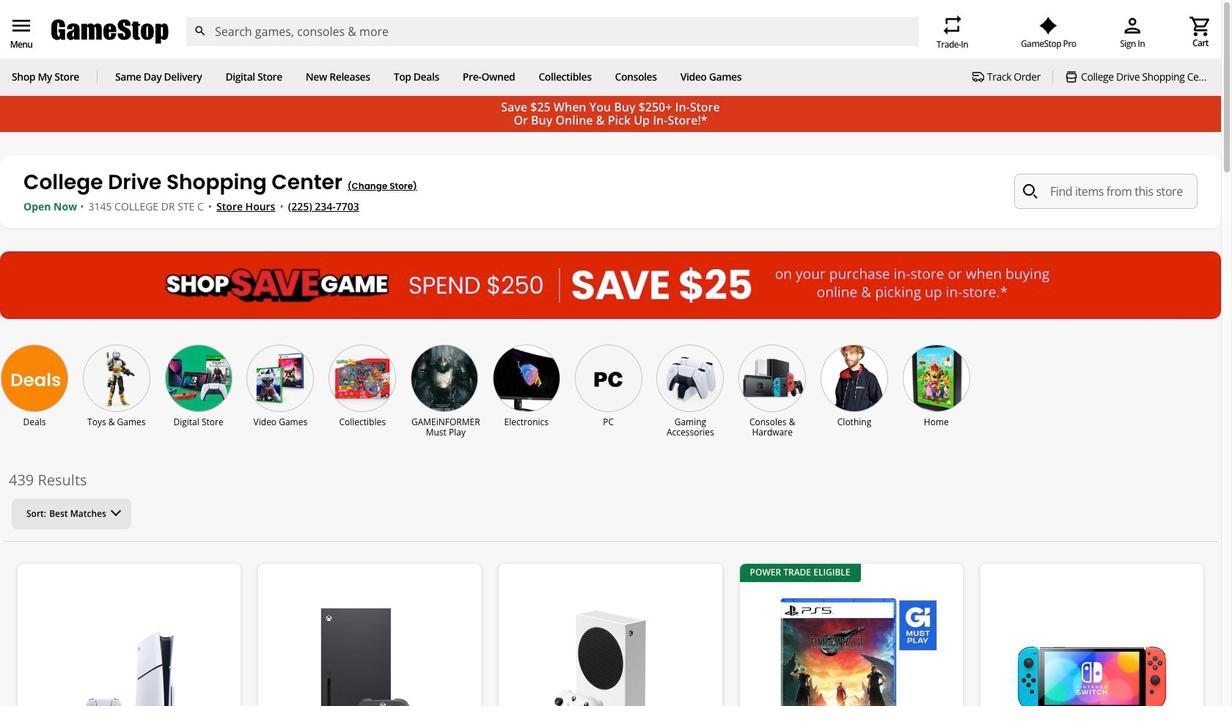Task type: vqa. For each thing, say whether or not it's contained in the screenshot.
Buy
no



Task type: locate. For each thing, give the bounding box(es) containing it.
None search field
[[186, 17, 919, 46]]

gamestop pro icon image
[[1040, 17, 1058, 34]]



Task type: describe. For each thing, give the bounding box(es) containing it.
Search games, consoles & more search field
[[215, 17, 893, 46]]

search icon image
[[1023, 184, 1038, 199]]

Find items from this store field
[[1014, 174, 1198, 209]]

gamestop image
[[51, 18, 169, 46]]



